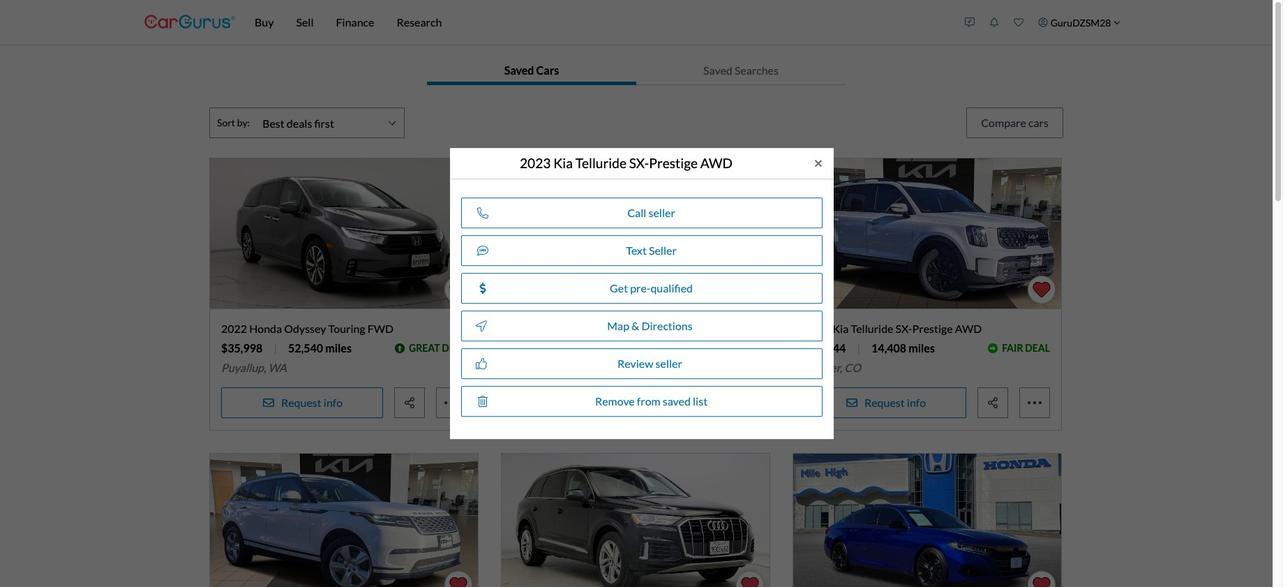 Task type: locate. For each thing, give the bounding box(es) containing it.
14,408 miles
[[872, 341, 935, 355]]

2023 kia telluride sx-prestige awd up 14,408
[[805, 322, 982, 335]]

2 start from the top
[[513, 403, 538, 417]]

ellipsis h image
[[443, 394, 460, 411], [1027, 394, 1044, 411]]

sx-
[[629, 155, 649, 171], [896, 322, 913, 335]]

request info for wa
[[281, 396, 343, 409]]

telluride
[[576, 155, 627, 171], [851, 322, 894, 335]]

great
[[409, 342, 440, 354]]

from inside the shopping, financing, and delivery.  all from home.
[[716, 355, 742, 370]]

0 horizontal spatial envelope image
[[262, 397, 276, 408]]

saved cars
[[505, 64, 559, 77]]

text seller button
[[461, 236, 823, 266]]

0 horizontal spatial miles
[[325, 341, 352, 355]]

| for wa
[[274, 341, 277, 355]]

qualified
[[651, 282, 693, 295]]

sms image
[[476, 245, 490, 257]]

0 horizontal spatial request
[[281, 396, 322, 409]]

get pre-qualified
[[610, 282, 693, 295]]

great deal
[[409, 342, 467, 354]]

0 horizontal spatial |
[[274, 341, 277, 355]]

0 vertical spatial seller
[[649, 206, 676, 219]]

1 info from the left
[[324, 396, 343, 409]]

2023 kia telluride sx-prestige awd image
[[794, 158, 1062, 309]]

awd
[[701, 155, 733, 171], [956, 322, 982, 335]]

add a car review image
[[966, 17, 975, 27]]

deal right fair
[[1026, 342, 1051, 354]]

request down wa
[[281, 396, 322, 409]]

telluride up 14,408
[[851, 322, 894, 335]]

1 request info from the left
[[281, 396, 343, 409]]

2 request from the left
[[865, 396, 905, 409]]

1 horizontal spatial 2023
[[805, 322, 831, 335]]

info down 52,540 miles
[[324, 396, 343, 409]]

1 horizontal spatial prestige
[[913, 322, 953, 335]]

1 deal from the left
[[442, 342, 467, 354]]

0 horizontal spatial info
[[324, 396, 343, 409]]

miles for 14,408 miles
[[909, 341, 935, 355]]

1 | from the left
[[274, 341, 277, 355]]

from
[[716, 355, 742, 370], [637, 395, 661, 408]]

2 envelope image from the left
[[845, 397, 859, 408]]

all
[[698, 355, 713, 370]]

2 deal from the left
[[1026, 342, 1051, 354]]

start
[[513, 327, 551, 347], [513, 403, 538, 417]]

sort
[[217, 116, 235, 128]]

1 horizontal spatial ellipsis h image
[[1027, 394, 1044, 411]]

map & directions button
[[461, 311, 823, 342]]

seller right call
[[649, 206, 676, 219]]

1 horizontal spatial kia
[[833, 322, 849, 335]]

0 horizontal spatial ellipsis h image
[[443, 394, 460, 411]]

0 horizontal spatial request info button
[[221, 387, 383, 418]]

0 horizontal spatial 2023 kia telluride sx-prestige awd
[[520, 155, 733, 171]]

envelope image down wa
[[262, 397, 276, 408]]

miles for 52,540 miles
[[325, 341, 352, 355]]

2 request info button from the left
[[805, 387, 967, 418]]

2 saved from the left
[[704, 64, 733, 77]]

2 | from the left
[[858, 341, 861, 355]]

cars
[[537, 64, 559, 77]]

envelope image down co
[[845, 397, 859, 408]]

1 request info button from the left
[[221, 387, 383, 418]]

1 horizontal spatial deal
[[1026, 342, 1051, 354]]

call seller button
[[461, 198, 823, 229]]

call seller
[[628, 206, 676, 219]]

1 horizontal spatial from
[[716, 355, 742, 370]]

request info down 14,408
[[865, 396, 927, 409]]

1 horizontal spatial miles
[[909, 341, 935, 355]]

2022 honda accord sport fwd image
[[794, 454, 1062, 587]]

1 miles from the left
[[325, 341, 352, 355]]

saved left searches
[[704, 64, 733, 77]]

info for 14,408
[[907, 396, 927, 409]]

2023 kia telluride sx-prestige awd
[[520, 155, 733, 171], [805, 322, 982, 335]]

info
[[324, 396, 343, 409], [907, 396, 927, 409]]

saved searches
[[704, 64, 779, 77]]

sx- inside dialog
[[629, 155, 649, 171]]

2023
[[520, 155, 551, 171], [805, 322, 831, 335]]

0 vertical spatial sx-
[[629, 155, 649, 171]]

1 horizontal spatial request
[[865, 396, 905, 409]]

start up shopping,
[[513, 327, 551, 347]]

1 request from the left
[[281, 396, 322, 409]]

2 ellipsis h image from the left
[[1027, 394, 1044, 411]]

1 horizontal spatial saved
[[704, 64, 733, 77]]

1 vertical spatial awd
[[956, 322, 982, 335]]

compare cars
[[982, 116, 1049, 129]]

miles down touring
[[325, 341, 352, 355]]

2023 kia telluride sx-prestige awd up call
[[520, 155, 733, 171]]

saved cars link
[[427, 57, 637, 84]]

0 horizontal spatial 2023
[[520, 155, 551, 171]]

1 horizontal spatial 2023 kia telluride sx-prestige awd
[[805, 322, 982, 335]]

2 miles from the left
[[909, 341, 935, 355]]

online
[[663, 327, 710, 347]]

request info button
[[221, 387, 383, 418], [805, 387, 967, 418]]

kia
[[554, 155, 573, 171], [833, 322, 849, 335]]

denver, co
[[805, 361, 862, 374]]

thumbs up image
[[476, 358, 487, 370]]

1 ellipsis h image from the left
[[443, 394, 460, 411]]

request down 14,408
[[865, 396, 905, 409]]

telluride up the call seller button
[[576, 155, 627, 171]]

seller down online
[[656, 357, 683, 370]]

0 horizontal spatial deal
[[442, 342, 467, 354]]

menu item
[[1032, 3, 1129, 42]]

request info button down wa
[[221, 387, 383, 418]]

request for puyallup, wa
[[281, 396, 322, 409]]

1 vertical spatial kia
[[833, 322, 849, 335]]

| for co
[[858, 341, 861, 355]]

request info for co
[[865, 396, 927, 409]]

miles
[[325, 341, 352, 355], [909, 341, 935, 355]]

sx- up 14,408 miles
[[896, 322, 913, 335]]

0 vertical spatial awd
[[701, 155, 733, 171]]

review seller button
[[461, 349, 823, 379]]

denver,
[[805, 361, 843, 374]]

seller
[[649, 206, 676, 219], [656, 357, 683, 370]]

envelope image
[[262, 397, 276, 408], [845, 397, 859, 408]]

start down home.
[[513, 403, 538, 417]]

saved for saved searches
[[704, 64, 733, 77]]

0 horizontal spatial sx-
[[629, 155, 649, 171]]

0 vertical spatial 2023 kia telluride sx-prestige awd
[[520, 155, 733, 171]]

ellipsis h image down the fair deal
[[1027, 394, 1044, 411]]

ellipsis h image left trash alt icon
[[443, 394, 460, 411]]

honda
[[249, 322, 282, 335]]

text
[[626, 244, 647, 257]]

2022 honda odyssey touring fwd
[[221, 322, 394, 335]]

1 horizontal spatial request info button
[[805, 387, 967, 418]]

0 vertical spatial prestige
[[649, 155, 698, 171]]

request info button down co
[[805, 387, 967, 418]]

1 horizontal spatial awd
[[956, 322, 982, 335]]

0 horizontal spatial prestige
[[649, 155, 698, 171]]

1 start from the top
[[513, 327, 551, 347]]

saved
[[505, 64, 534, 77], [704, 64, 733, 77]]

long arrow right image
[[590, 405, 599, 416]]

0 horizontal spatial from
[[637, 395, 661, 408]]

0 vertical spatial from
[[716, 355, 742, 370]]

1 horizontal spatial sx-
[[896, 322, 913, 335]]

fwd
[[368, 322, 394, 335]]

co
[[845, 361, 862, 374]]

1 horizontal spatial envelope image
[[845, 397, 859, 408]]

saved left cars
[[505, 64, 534, 77]]

deal
[[442, 342, 467, 354], [1026, 342, 1051, 354]]

0 vertical spatial kia
[[554, 155, 573, 171]]

1 horizontal spatial info
[[907, 396, 927, 409]]

from left saved
[[637, 395, 661, 408]]

deal right great
[[442, 342, 467, 354]]

1 vertical spatial telluride
[[851, 322, 894, 335]]

1 vertical spatial seller
[[656, 357, 683, 370]]

menu
[[958, 3, 1129, 42]]

directions
[[642, 319, 693, 333]]

2 info from the left
[[907, 396, 927, 409]]

request info
[[281, 396, 343, 409], [865, 396, 927, 409]]

prestige up "call seller" at the top of page
[[649, 155, 698, 171]]

deal for 2022 honda odyssey touring fwd
[[442, 342, 467, 354]]

0 vertical spatial 2023
[[520, 155, 551, 171]]

1 vertical spatial sx-
[[896, 322, 913, 335]]

| up wa
[[274, 341, 277, 355]]

deal for 2023 kia telluride sx-prestige awd
[[1026, 342, 1051, 354]]

2023 inside dialog
[[520, 155, 551, 171]]

start your purchase online
[[513, 327, 710, 347]]

0 horizontal spatial saved
[[505, 64, 534, 77]]

0 horizontal spatial kia
[[554, 155, 573, 171]]

text seller
[[626, 244, 677, 257]]

0 horizontal spatial awd
[[701, 155, 733, 171]]

1 horizontal spatial request info
[[865, 396, 927, 409]]

remove from saved list button
[[461, 386, 823, 417]]

0 vertical spatial start
[[513, 327, 551, 347]]

prestige
[[649, 155, 698, 171], [913, 322, 953, 335]]

from right all
[[716, 355, 742, 370]]

info down 14,408 miles
[[907, 396, 927, 409]]

pre-
[[631, 282, 651, 295]]

menu bar
[[235, 0, 958, 45]]

envelope image for co
[[845, 397, 859, 408]]

saved searches link
[[637, 57, 846, 84]]

1 envelope image from the left
[[262, 397, 276, 408]]

1 vertical spatial start
[[513, 403, 538, 417]]

get
[[610, 282, 628, 295]]

cars
[[1029, 116, 1049, 129]]

home.
[[513, 373, 547, 389]]

0 vertical spatial telluride
[[576, 155, 627, 171]]

| up co
[[858, 341, 861, 355]]

miles right 14,408
[[909, 341, 935, 355]]

map & directions
[[608, 319, 693, 333]]

request info down wa
[[281, 396, 343, 409]]

0 horizontal spatial request info
[[281, 396, 343, 409]]

sx- up call
[[629, 155, 649, 171]]

prestige up 14,408 miles
[[913, 322, 953, 335]]

request
[[281, 396, 322, 409], [865, 396, 905, 409]]

0 horizontal spatial telluride
[[576, 155, 627, 171]]

1 vertical spatial from
[[637, 395, 661, 408]]

1 saved from the left
[[505, 64, 534, 77]]

|
[[274, 341, 277, 355], [858, 341, 861, 355]]

2 request info from the left
[[865, 396, 927, 409]]

&
[[632, 319, 640, 333]]

odyssey
[[284, 322, 326, 335]]

1 horizontal spatial |
[[858, 341, 861, 355]]

1 vertical spatial 2023
[[805, 322, 831, 335]]

seller for review seller
[[656, 357, 683, 370]]

compare
[[982, 116, 1027, 129]]



Task type: vqa. For each thing, say whether or not it's contained in the screenshot.
leftmost Telluride
yes



Task type: describe. For each thing, give the bounding box(es) containing it.
52,540
[[288, 341, 323, 355]]

fair
[[1003, 342, 1024, 354]]

puyallup,
[[221, 361, 266, 374]]

1 vertical spatial prestige
[[913, 322, 953, 335]]

purchase
[[592, 327, 660, 347]]

location arrow image
[[476, 321, 487, 332]]

telluride inside dialog
[[576, 155, 627, 171]]

cargurus logo homepage link link
[[145, 2, 235, 42]]

from inside button
[[637, 395, 661, 408]]

saved
[[663, 395, 691, 408]]

start shopping link
[[513, 402, 599, 419]]

times image
[[812, 158, 826, 169]]

list
[[693, 395, 708, 408]]

2022 honda odyssey touring fwd image
[[210, 158, 478, 309]]

start for start shopping
[[513, 403, 538, 417]]

map
[[608, 319, 630, 333]]

fair deal
[[1003, 342, 1051, 354]]

cargurus logo homepage link image
[[145, 2, 235, 42]]

saved cars image
[[1015, 17, 1024, 27]]

saved for saved cars
[[505, 64, 534, 77]]

by:
[[237, 116, 250, 128]]

request info button for wa
[[221, 387, 383, 418]]

touring
[[328, 322, 366, 335]]

compare cars button
[[967, 108, 1064, 138]]

searches
[[735, 64, 779, 77]]

$49,844
[[805, 341, 846, 355]]

your
[[554, 327, 589, 347]]

call
[[628, 206, 647, 219]]

1 vertical spatial 2023 kia telluride sx-prestige awd
[[805, 322, 982, 335]]

seller for call seller
[[649, 206, 676, 219]]

start shopping
[[513, 403, 584, 417]]

14,408
[[872, 341, 907, 355]]

$35,998
[[221, 341, 263, 355]]

review seller
[[618, 357, 683, 370]]

get pre-qualified button
[[461, 273, 823, 304]]

financing,
[[569, 355, 622, 370]]

request info button for co
[[805, 387, 967, 418]]

2022 land rover range rover velar p250 s awd image
[[210, 454, 478, 587]]

remove
[[595, 395, 635, 408]]

seller
[[649, 244, 677, 257]]

shopping
[[540, 403, 584, 417]]

dollar sign image
[[476, 283, 490, 294]]

remove from saved list
[[595, 395, 708, 408]]

shopping, financing, and delivery.  all from home.
[[513, 355, 742, 389]]

trash alt image
[[476, 396, 490, 407]]

1 horizontal spatial telluride
[[851, 322, 894, 335]]

start for start your purchase online
[[513, 327, 551, 347]]

wa
[[268, 361, 287, 374]]

kia inside dialog
[[554, 155, 573, 171]]

phone alt image
[[476, 208, 490, 219]]

awd inside dialog
[[701, 155, 733, 171]]

2021 audi q7 quattro premium plus 55 tfsi awd image
[[502, 454, 770, 587]]

shopping,
[[513, 355, 567, 370]]

prestige inside 2023 kia telluride sx-prestige awd dialog
[[649, 155, 698, 171]]

2023 kia telluride sx-prestige awd dialog
[[0, 0, 1284, 587]]

puyallup, wa
[[221, 361, 287, 374]]

and
[[624, 355, 645, 370]]

envelope image for wa
[[262, 397, 276, 408]]

request for denver, co
[[865, 396, 905, 409]]

ellipsis h image for 2022 honda odyssey touring fwd
[[443, 394, 460, 411]]

review
[[618, 357, 654, 370]]

sort by:
[[217, 116, 250, 128]]

2022
[[221, 322, 247, 335]]

52,540 miles
[[288, 341, 352, 355]]

info for 52,540
[[324, 396, 343, 409]]

ellipsis h image for 2023 kia telluride sx-prestige awd
[[1027, 394, 1044, 411]]

2023 kia telluride sx-prestige awd inside 2023 kia telluride sx-prestige awd dialog
[[520, 155, 733, 171]]



